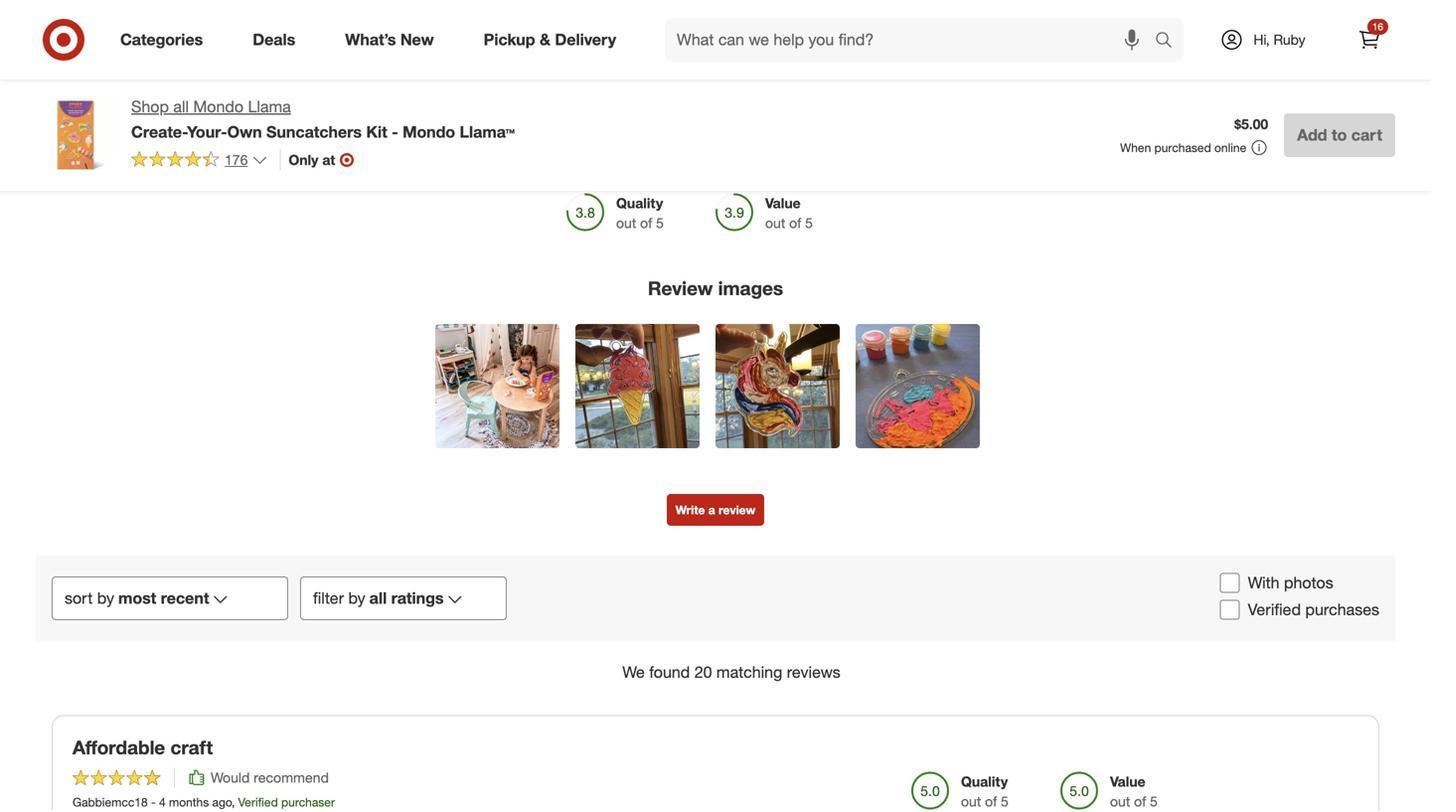 Task type: describe. For each thing, give the bounding box(es) containing it.
affordable craft
[[73, 736, 213, 759]]

months
[[169, 795, 209, 810]]

verified purchases
[[1248, 600, 1380, 619]]

search button
[[1146, 18, 1194, 66]]

gabbiemcc18
[[73, 795, 148, 810]]

llama™
[[460, 122, 515, 142]]

what's
[[345, 30, 396, 49]]

your-
[[187, 122, 227, 142]]

0 horizontal spatial verified
[[238, 795, 278, 810]]

ago
[[212, 795, 232, 810]]

15 %
[[677, 68, 702, 83]]

categories link
[[103, 18, 228, 62]]

recent
[[161, 589, 209, 608]]

image of create-your-own suncatchers kit - mondo llama™ image
[[36, 95, 115, 175]]

$5.00
[[1235, 115, 1269, 133]]

15
[[677, 68, 691, 83]]

with photos
[[1248, 573, 1334, 593]]

4.4
[[756, 48, 812, 97]]

&
[[540, 30, 551, 49]]

by for filter by
[[348, 589, 366, 608]]

ruby
[[1274, 31, 1306, 48]]

filter by all ratings
[[313, 589, 444, 608]]

purchases
[[1306, 600, 1380, 619]]

craft
[[170, 736, 213, 759]]

What can we help you find? suggestions appear below search field
[[665, 18, 1160, 62]]

at
[[322, 151, 335, 168]]

filter
[[313, 589, 344, 608]]

reviews
[[787, 662, 841, 682]]

% for 15 %
[[691, 68, 702, 83]]

0 vertical spatial mondo
[[193, 97, 244, 116]]

when
[[1121, 140, 1152, 155]]

hi, ruby
[[1254, 31, 1306, 48]]

1 vertical spatial all
[[370, 589, 387, 608]]

70 %
[[677, 49, 702, 64]]

1 vertical spatial quality
[[961, 773, 1008, 790]]

guest review image 1 of 4, zoom in image
[[435, 324, 560, 448]]

176 link
[[131, 150, 268, 173]]

recommend
[[254, 769, 329, 786]]

only at
[[289, 151, 335, 168]]

llama
[[248, 97, 291, 116]]

deals
[[253, 30, 296, 49]]

hi,
[[1254, 31, 1270, 48]]

write
[[676, 503, 705, 518]]

review
[[648, 277, 713, 300]]

1 horizontal spatial 4
[[374, 68, 381, 83]]

categories
[[120, 30, 203, 49]]

0 horizontal spatial value
[[766, 194, 801, 212]]

affordable
[[73, 736, 165, 759]]

1 vertical spatial -
[[151, 795, 156, 810]]

create-
[[131, 122, 187, 142]]

add
[[1298, 125, 1328, 145]]

we
[[623, 662, 645, 682]]

photos
[[1285, 573, 1334, 593]]

most
[[118, 589, 156, 608]]

1 horizontal spatial value
[[1111, 773, 1146, 790]]

,
[[232, 795, 235, 810]]

gabbiemcc18 - 4 months ago , verified purchaser
[[73, 795, 335, 810]]

sort by most recent
[[65, 589, 209, 608]]

write a review button
[[667, 494, 765, 526]]

purchased
[[1155, 140, 1212, 155]]

Verified purchases checkbox
[[1221, 600, 1240, 620]]

1 star
[[377, 124, 407, 139]]

write a review
[[676, 503, 756, 518]]

matching
[[717, 662, 783, 682]]

found
[[649, 662, 690, 682]]



Task type: vqa. For each thing, say whether or not it's contained in the screenshot.
12-
no



Task type: locate. For each thing, give the bounding box(es) containing it.
0 vertical spatial quality
[[616, 194, 663, 212]]

1 % from the top
[[691, 49, 702, 64]]

0 horizontal spatial -
[[151, 795, 156, 810]]

70
[[677, 49, 691, 64]]

0 vertical spatial %
[[691, 49, 702, 64]]

with
[[1248, 573, 1280, 593]]

all inside shop all mondo llama create-your-own suncatchers kit - mondo llama™
[[173, 97, 189, 116]]

0 horizontal spatial mondo
[[193, 97, 244, 116]]

by
[[97, 589, 114, 608], [348, 589, 366, 608]]

mondo up your-
[[193, 97, 244, 116]]

would
[[211, 769, 250, 786]]

1 horizontal spatial quality
[[961, 773, 1008, 790]]

2 by from the left
[[348, 589, 366, 608]]

value out of 5
[[766, 194, 813, 232], [1111, 773, 1158, 810]]

shop all mondo llama create-your-own suncatchers kit - mondo llama™
[[131, 97, 515, 142]]

1 vertical spatial quality out of 5
[[961, 773, 1009, 810]]

1 horizontal spatial by
[[348, 589, 366, 608]]

quality
[[616, 194, 663, 212], [961, 773, 1008, 790]]

star
[[387, 124, 407, 139]]

a
[[709, 503, 715, 518]]

1 horizontal spatial -
[[392, 122, 398, 142]]

shop
[[131, 97, 169, 116]]

online
[[1215, 140, 1247, 155]]

1 vertical spatial mondo
[[403, 122, 455, 142]]

4 stars
[[374, 68, 410, 83]]

all
[[173, 97, 189, 116], [370, 589, 387, 608]]

With photos checkbox
[[1221, 573, 1240, 593]]

16 link
[[1348, 18, 1392, 62]]

all right shop
[[173, 97, 189, 116]]

0 vertical spatial -
[[392, 122, 398, 142]]

add to cart
[[1298, 125, 1383, 145]]

0 horizontal spatial 4
[[159, 795, 166, 810]]

%
[[691, 49, 702, 64], [691, 68, 702, 83]]

only
[[289, 151, 319, 168]]

- inside shop all mondo llama create-your-own suncatchers kit - mondo llama™
[[392, 122, 398, 142]]

guest review image 2 of 4, zoom in image
[[576, 324, 700, 448]]

quality out of 5
[[616, 194, 664, 232], [961, 773, 1009, 810]]

sort
[[65, 589, 93, 608]]

4
[[374, 68, 381, 83], [159, 795, 166, 810]]

value
[[766, 194, 801, 212], [1111, 773, 1146, 790]]

% up 15 %
[[691, 49, 702, 64]]

kit
[[366, 122, 388, 142]]

1 horizontal spatial mondo
[[403, 122, 455, 142]]

all left "ratings"
[[370, 589, 387, 608]]

4 left months at bottom left
[[159, 795, 166, 810]]

mondo
[[193, 97, 244, 116], [403, 122, 455, 142]]

new
[[401, 30, 434, 49]]

176
[[225, 151, 248, 168]]

1 vertical spatial verified
[[238, 795, 278, 810]]

pickup
[[484, 30, 535, 49]]

guest review image 4 of 4, zoom in image
[[856, 324, 980, 448]]

ratings
[[391, 589, 444, 608]]

suncatchers
[[266, 122, 362, 142]]

review
[[719, 503, 756, 518]]

when purchased online
[[1121, 140, 1247, 155]]

4 left stars at left
[[374, 68, 381, 83]]

0 vertical spatial all
[[173, 97, 189, 116]]

out
[[616, 214, 637, 232], [766, 214, 786, 232], [961, 793, 982, 810], [1111, 793, 1131, 810]]

2 % from the top
[[691, 68, 702, 83]]

verified right ,
[[238, 795, 278, 810]]

1 vertical spatial value out of 5
[[1111, 773, 1158, 810]]

mondo right 1 at top
[[403, 122, 455, 142]]

0 vertical spatial value out of 5
[[766, 194, 813, 232]]

to
[[1332, 125, 1347, 145]]

0 horizontal spatial by
[[97, 589, 114, 608]]

purchaser
[[281, 795, 335, 810]]

pickup & delivery link
[[467, 18, 641, 62]]

1 horizontal spatial verified
[[1248, 600, 1302, 619]]

stars
[[384, 68, 410, 83]]

0 horizontal spatial quality
[[616, 194, 663, 212]]

% down "70 %"
[[691, 68, 702, 83]]

pickup & delivery
[[484, 30, 616, 49]]

what's new
[[345, 30, 434, 49]]

- right 1 at top
[[392, 122, 398, 142]]

images
[[718, 277, 784, 300]]

0 vertical spatial verified
[[1248, 600, 1302, 619]]

by right the filter
[[348, 589, 366, 608]]

add to cart button
[[1285, 113, 1396, 157]]

0 horizontal spatial value out of 5
[[766, 194, 813, 232]]

verified down with
[[1248, 600, 1302, 619]]

0 vertical spatial value
[[766, 194, 801, 212]]

20
[[695, 662, 712, 682]]

-
[[392, 122, 398, 142], [151, 795, 156, 810]]

own
[[227, 122, 262, 142]]

what's new link
[[328, 18, 459, 62]]

search
[[1146, 32, 1194, 51]]

by right sort
[[97, 589, 114, 608]]

by for sort by
[[97, 589, 114, 608]]

cart
[[1352, 125, 1383, 145]]

- left months at bottom left
[[151, 795, 156, 810]]

1 vertical spatial value
[[1111, 773, 1146, 790]]

0 vertical spatial quality out of 5
[[616, 194, 664, 232]]

5
[[656, 214, 664, 232], [805, 214, 813, 232], [1001, 793, 1009, 810], [1150, 793, 1158, 810]]

0 horizontal spatial all
[[173, 97, 189, 116]]

0 horizontal spatial quality out of 5
[[616, 194, 664, 232]]

would recommend
[[211, 769, 329, 786]]

1 horizontal spatial value out of 5
[[1111, 773, 1158, 810]]

guest review image 3 of 4, zoom in image
[[716, 324, 840, 448]]

1 vertical spatial 4
[[159, 795, 166, 810]]

1 by from the left
[[97, 589, 114, 608]]

verified
[[1248, 600, 1302, 619], [238, 795, 278, 810]]

% for 70 %
[[691, 49, 702, 64]]

16
[[1373, 20, 1384, 33]]

1 vertical spatial %
[[691, 68, 702, 83]]

1
[[377, 124, 384, 139]]

1 horizontal spatial quality out of 5
[[961, 773, 1009, 810]]

review images
[[648, 277, 784, 300]]

0 vertical spatial 4
[[374, 68, 381, 83]]

delivery
[[555, 30, 616, 49]]

deals link
[[236, 18, 320, 62]]

we found 20 matching reviews
[[623, 662, 841, 682]]

1 horizontal spatial all
[[370, 589, 387, 608]]



